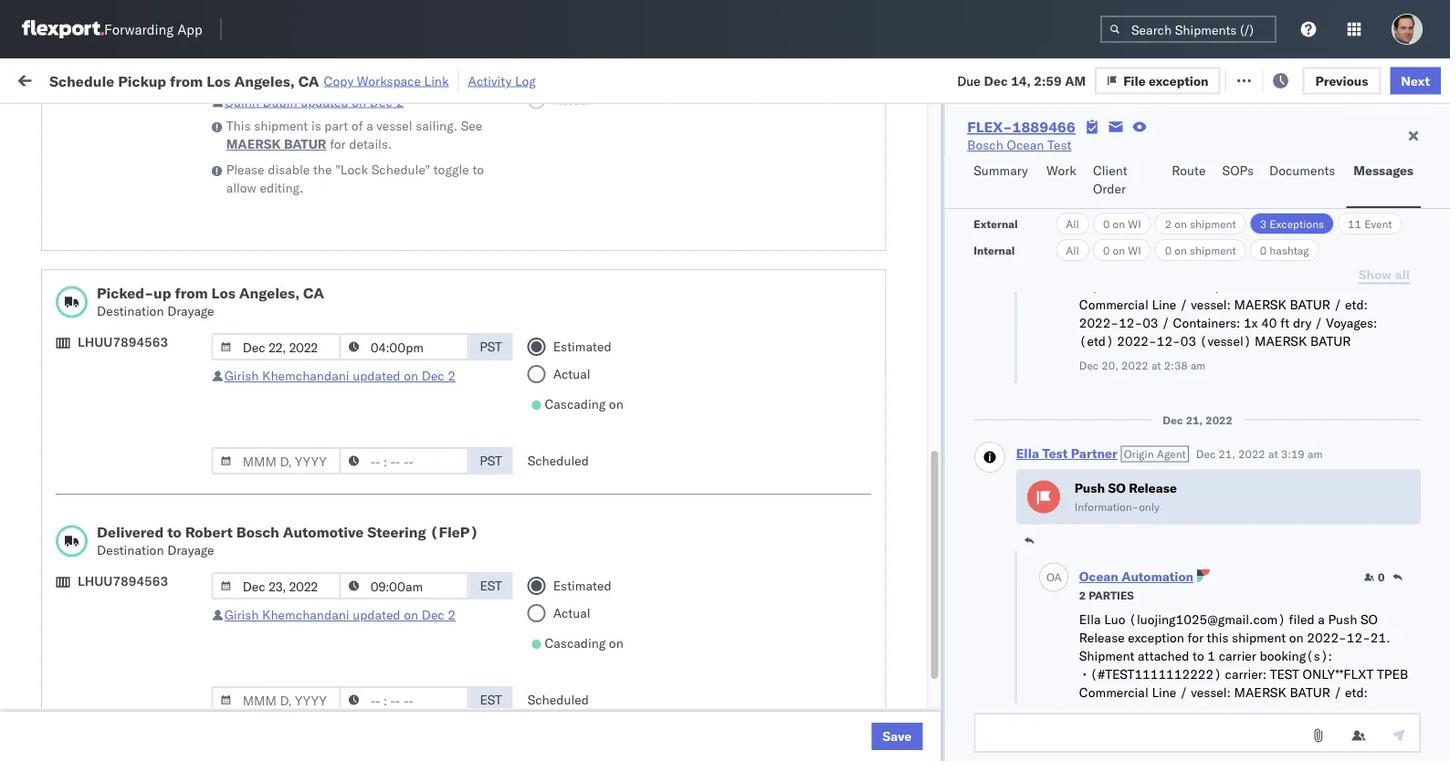 Task type: vqa. For each thing, say whether or not it's contained in the screenshot.
the 20
no



Task type: describe. For each thing, give the bounding box(es) containing it.
see
[[461, 118, 482, 134]]

3:00 am edt, aug 19, 2022
[[294, 183, 463, 199]]

schedule delivery appointment button for 11:30 pm est, jan 23, 2023
[[42, 623, 225, 643]]

lagerfeld for schedule delivery appointment
[[980, 625, 1034, 641]]

21.
[[1370, 630, 1390, 646]]

voyages: inside • (#test1111112222) carrier: test only**flxt tpeb commercial line / vessel: maersk batur / etd: 2022-12-03 / containers: 1x 40 ft dry / voyages: batur
[[1326, 703, 1377, 719]]

dec up 23,
[[422, 607, 444, 623]]

to inside delivered to robert bosch automotive steering (flep) destination drayage
[[167, 523, 181, 542]]

9:00
[[294, 545, 322, 561]]

vessel: inside • (#test1111112222) carrier: test only**flxt tpeb commercial line / vessel: maersk batur / etd: 2022-12-03 / containers: 1x 40 ft dry / voyages: batur
[[1191, 685, 1230, 701]]

track
[[464, 71, 494, 87]]

push inside push so release information-only
[[1074, 480, 1105, 496]]

2022- inside ella luo (luojing1025@gmail.com) filed a push so release exception for this shipment on 2022-12-21. shipment attached to 1 carrier booking(s):
[[1307, 630, 1346, 646]]

line inside • (#test1111112222) carrier: test only**flxt tpeb commercial line / vessel: maersk batur / etd: 2022-12-03 / containers: 1x 40 ft dry / voyages: batur
[[1151, 685, 1176, 701]]

6 resize handle column header from the left
[[948, 142, 970, 762]]

bookings
[[796, 585, 850, 601]]

msdu7304509
[[1125, 584, 1218, 600]]

6 fcl from the top
[[600, 625, 623, 641]]

ca for fifth schedule pickup from los angeles, ca "button" from the top of the page
[[42, 714, 59, 730]]

girish khemchandani updated on dec 2 for steering
[[224, 607, 456, 623]]

appointment for 2:59 am edt, nov 5, 2022
[[150, 343, 225, 359]]

(#test1111112222) inside • (#test1111112222) carrier: test only**flxt tpeb commercial line / vessel: maersk batur / etd: 2022-12-03 / containers: 1x 40 ft dry / voyages: batur
[[1090, 667, 1221, 683]]

so inside ella luo (luojing1025@gmail.com) filed a push so release exception for this shipment on 2022-12-21. shipment attached to 1 carrier booking(s):
[[1360, 612, 1377, 628]]

route
[[1172, 163, 1206, 179]]

4 5, from the top
[[408, 384, 419, 400]]

5 schedule pickup from los angeles, ca button from the top
[[42, 694, 259, 733]]

los for the "confirm pickup from los angeles, ca" button
[[165, 494, 185, 510]]

documents inside documents button
[[1269, 163, 1335, 179]]

1 hlxu8034992 from the top
[[1319, 223, 1408, 239]]

vandelay for vandelay
[[678, 705, 730, 721]]

ceau7522281, for 4th schedule pickup from los angeles, ca "button" from the bottom's schedule pickup from los angeles, ca link
[[1125, 303, 1219, 319]]

test inside • (#test1111112222) carrier: test only**flxt tpeb commercial line / vessel: maersk batur / etd: 2022-12-03 / containers: 1x 40 ft dry / voyages: batur
[[1269, 667, 1299, 683]]

confirm for confirm delivery
[[42, 544, 89, 560]]

schedule pickup from los angeles, ca for 3rd schedule pickup from los angeles, ca "button" from the top of the page's schedule pickup from los angeles, ca link
[[42, 374, 246, 408]]

delivery up picked-
[[99, 222, 146, 238]]

delivered to robert bosch automotive steering (flep) destination drayage
[[97, 523, 479, 558]]

a inside ella luo (luojing1025@gmail.com) filed a push so release exception for this shipment on 2022-12-21. shipment attached to 1 carrier booking(s):
[[1318, 612, 1324, 628]]

pickup up ready
[[118, 71, 166, 90]]

next button
[[1390, 67, 1441, 94]]

2:59 for 3rd schedule pickup from los angeles, ca "button" from the top of the page
[[294, 384, 322, 400]]

9 resize handle column header from the left
[[1404, 142, 1425, 762]]

11
[[1348, 217, 1362, 231]]

8 resize handle column header from the left
[[1213, 142, 1235, 762]]

2023 for 2:59 am est, jan 25, 2023
[[426, 705, 458, 721]]

1 est from the top
[[480, 578, 502, 594]]

drayage inside delivered to robert bosch automotive steering (flep) destination drayage
[[167, 542, 214, 558]]

40 inside (#test1111112222) carrier: test only**flxt tpeb commercial line / vessel: maersk batur / etd: 2022-12-03 / containers: 1x 40 ft dry / voyages: (etd) 2022-12-03 (vessel) maersk batur dec 20, 2022 at 2:38 am
[[1261, 315, 1277, 331]]

import work button
[[146, 58, 237, 100]]

7 resize handle column header from the left
[[1094, 142, 1116, 762]]

schedule pickup from los angeles, ca for fifth schedule pickup from los angeles, ca "button" from the bottom of the page's schedule pickup from los angeles, ca link
[[42, 253, 246, 288]]

est, for 23,
[[356, 625, 383, 641]]

0 inside button
[[1378, 571, 1384, 585]]

2:59 for 4th schedule pickup from los angeles, ca "button" from the bottom
[[294, 304, 322, 320]]

est, for 14,
[[349, 464, 377, 480]]

0 hashtag
[[1260, 243, 1309, 257]]

by:
[[66, 112, 84, 128]]

0 vertical spatial 03
[[1142, 315, 1158, 331]]

schedule delivery appointment for 2:59 am edt, nov 5, 2022
[[42, 343, 225, 359]]

to inside ella luo (luojing1025@gmail.com) filed a push so release exception for this shipment on 2022-12-21. shipment attached to 1 carrier booking(s):
[[1192, 648, 1204, 664]]

next
[[1401, 72, 1430, 88]]

hlxu6269489, for 4th schedule pickup from los angeles, ca "button" from the bottom
[[1222, 303, 1316, 319]]

2 inside "button"
[[1079, 589, 1085, 603]]

file up container
[[1123, 72, 1146, 88]]

ca for fourth schedule pickup from los angeles, ca "button" from the top
[[42, 593, 59, 609]]

confirm for confirm pickup from los angeles, ca
[[42, 494, 89, 510]]

container numbers button
[[1116, 138, 1216, 171]]

test inside (#test1111112222) carrier: test only**flxt tpeb commercial line / vessel: maersk batur / etd: 2022-12-03 / containers: 1x 40 ft dry / voyages: (etd) 2022-12-03 (vessel) maersk batur dec 20, 2022 at 2:38 am
[[1269, 279, 1299, 295]]

3 ceau7522281, hlxu6269489, hlxu8034992 from the top
[[1125, 303, 1408, 319]]

dry inside • (#test1111112222) carrier: test only**flxt tpeb commercial line / vessel: maersk batur / etd: 2022-12-03 / containers: 1x 40 ft dry / voyages: batur
[[1292, 703, 1311, 719]]

edt, for 3rd schedule pickup from los angeles, ca "button" from the top of the page's schedule pickup from los angeles, ca link
[[349, 384, 378, 400]]

0 button
[[1363, 571, 1384, 585]]

origin
[[1123, 448, 1153, 462]]

save
[[883, 729, 912, 745]]

3 5, from the top
[[408, 344, 419, 360]]

quinn dubin updated on dec 2 button
[[224, 94, 404, 110]]

estimated for delivered to robert bosch automotive steering (flep)
[[553, 578, 611, 594]]

4 ceau7522281, hlxu6269489, hlxu8034992 from the top
[[1125, 343, 1408, 359]]

etd: inside (#test1111112222) carrier: test only**flxt tpeb commercial line / vessel: maersk batur / etd: 2022-12-03 / containers: 1x 40 ft dry / voyages: (etd) 2022-12-03 (vessel) maersk batur dec 20, 2022 at 2:38 am
[[1345, 297, 1367, 313]]

deadline button
[[285, 145, 468, 163]]

appointment for 2:59 am est, dec 14, 2022
[[150, 463, 225, 479]]

24,
[[407, 545, 427, 561]]

up
[[153, 284, 171, 302]]

1 schedule delivery appointment link from the top
[[42, 221, 225, 240]]

1 resize handle column header from the left
[[261, 142, 283, 762]]

etd: inside • (#test1111112222) carrier: test only**flxt tpeb commercial line / vessel: maersk batur / etd: 2022-12-03 / containers: 1x 40 ft dry / voyages: batur
[[1345, 685, 1367, 701]]

schedule delivery appointment link for 2:59 am edt, nov 5, 2022
[[42, 342, 225, 360]]

1 hlxu6269489, from the top
[[1222, 223, 1316, 239]]

import
[[154, 71, 195, 87]]

ca for the "confirm pickup from los angeles, ca" button
[[42, 513, 59, 529]]

client order button
[[1086, 154, 1165, 208]]

forwarding
[[104, 21, 174, 38]]

0 vertical spatial at
[[362, 71, 374, 87]]

2 schedule pickup from los angeles, ca button from the top
[[42, 293, 259, 331]]

filed
[[1289, 612, 1314, 628]]

1 schedule pickup from los angeles, ca button from the top
[[42, 252, 259, 291]]

shipment up 0 on shipment
[[1190, 217, 1236, 231]]

allow
[[226, 180, 256, 196]]

hlxu8034992 for 4th schedule pickup from los angeles, ca "button" from the bottom's schedule pickup from los angeles, ca link
[[1319, 303, 1408, 319]]

1 vertical spatial 03
[[1180, 334, 1196, 350]]

filtered
[[18, 112, 63, 128]]

12- inside • (#test1111112222) carrier: test only**flxt tpeb commercial line / vessel: maersk batur / etd: 2022-12-03 / containers: 1x 40 ft dry / voyages: batur
[[1118, 703, 1142, 719]]

1 schedule delivery appointment button from the top
[[42, 221, 225, 242]]

voyages: inside (#test1111112222) carrier: test only**flxt tpeb commercial line / vessel: maersk batur / etd: 2022-12-03 / containers: 1x 40 ft dry / voyages: (etd) 2022-12-03 (vessel) maersk batur dec 20, 2022 at 2:38 am
[[1326, 315, 1377, 331]]

file down search shipments (/) text field
[[1139, 71, 1161, 87]]

2 est from the top
[[480, 692, 502, 708]]

ella test partner button
[[1016, 446, 1117, 462]]

5 resize handle column header from the left
[[765, 142, 787, 762]]

1 5, from the top
[[408, 263, 419, 279]]

5 fcl from the top
[[600, 585, 623, 601]]

nov for fifth schedule pickup from los angeles, ca "button" from the bottom of the page's schedule pickup from los angeles, ca link
[[381, 263, 404, 279]]

ft inside (#test1111112222) carrier: test only**flxt tpeb commercial line / vessel: maersk batur / etd: 2022-12-03 / containers: 1x 40 ft dry / voyages: (etd) 2022-12-03 (vessel) maersk batur dec 20, 2022 at 2:38 am
[[1280, 315, 1289, 331]]

ca inside picked-up from los angeles, ca destination drayage
[[303, 284, 324, 302]]

activity log
[[468, 73, 536, 89]]

client
[[1093, 163, 1127, 179]]

schedule pickup from los angeles, ca link for 4th schedule pickup from los angeles, ca "button" from the bottom
[[42, 293, 259, 329]]

maersk right the (vessel)
[[1254, 334, 1307, 350]]

vandelay for vandelay west
[[796, 705, 849, 721]]

upload customs clearance documents link for flex-1660288
[[42, 172, 259, 209]]

automotive
[[283, 523, 364, 542]]

external
[[974, 217, 1018, 231]]

integration test account - karl lagerfeld for schedule delivery appointment
[[796, 625, 1034, 641]]

2:59 for fifth schedule pickup from los angeles, ca "button" from the bottom of the page
[[294, 263, 322, 279]]

is
[[311, 118, 321, 134]]

0 vertical spatial updated
[[301, 94, 348, 110]]

2:38
[[1164, 359, 1187, 373]]

hashtag
[[1270, 243, 1309, 257]]

flex-1893174
[[1008, 585, 1103, 601]]

shipment inside this shipment is part of a vessel sailing. see maersk batur for details.
[[254, 118, 308, 134]]

lhuu7894563 for picked-up from los angeles, ca
[[78, 334, 168, 350]]

abcd1234560
[[1125, 705, 1215, 721]]

numbers for container numbers
[[1125, 157, 1170, 170]]

hlxu6269489, for schedule delivery appointment "button" corresponding to 2:59 am edt, nov 5, 2022
[[1222, 343, 1316, 359]]

maersk up the (vessel)
[[1234, 297, 1286, 313]]

2 fcl from the top
[[600, 344, 623, 360]]

2022 inside (#test1111112222) carrier: test only**flxt tpeb commercial line / vessel: maersk batur / etd: 2022-12-03 / containers: 1x 40 ft dry / voyages: (etd) 2022-12-03 (vessel) maersk batur dec 20, 2022 at 2:38 am
[[1121, 359, 1148, 373]]

wi for 0
[[1128, 243, 1141, 257]]

netherlands
[[42, 673, 113, 689]]

previous button
[[1303, 67, 1381, 94]]

all for external
[[1066, 217, 1079, 231]]

03 inside • (#test1111112222) carrier: test only**flxt tpeb commercial line / vessel: maersk batur / etd: 2022-12-03 / containers: 1x 40 ft dry / voyages: batur
[[1142, 703, 1158, 719]]

delivery for 2:59 am edt, nov 5, 2022
[[99, 343, 146, 359]]

exceptions
[[1270, 217, 1324, 231]]

2 parties button
[[1079, 588, 1133, 604]]

hlxu6269489, for flex-1846748 upload customs clearance documents button
[[1222, 424, 1316, 440]]

hlxu8034992 for 2:59 am edt, nov 5, 2022's schedule delivery appointment link
[[1319, 343, 1408, 359]]

internal
[[974, 243, 1015, 257]]

1 appointment from the top
[[150, 222, 225, 238]]

workspace
[[357, 73, 421, 89]]

5 ceau7522281, hlxu6269489, hlxu8034992 from the top
[[1125, 424, 1408, 440]]

1 schedule delivery appointment from the top
[[42, 222, 225, 238]]

route button
[[1165, 154, 1215, 208]]

due
[[957, 72, 981, 88]]

sailing.
[[416, 118, 458, 134]]

flexport. image
[[22, 20, 104, 38]]

schedule for fifth schedule pickup from los angeles, ca "button" from the top of the page
[[42, 695, 96, 711]]

angeles, inside picked-up from los angeles, ca destination drayage
[[239, 284, 300, 302]]

release inside push so release information-only
[[1129, 480, 1177, 496]]

upload customs clearance documents button for flex-1660288
[[42, 172, 259, 210]]

0 on shipment
[[1165, 243, 1236, 257]]

11 event
[[1348, 217, 1392, 231]]

angeles, inside confirm pickup from los angeles, ca
[[189, 494, 239, 510]]

test123456 for schedule pickup from los angeles, ca
[[1244, 304, 1321, 320]]

this
[[226, 118, 251, 134]]

progress
[[285, 113, 330, 127]]

steering
[[367, 523, 426, 542]]

khemchandani for automotive
[[262, 607, 349, 623]]

Search Shipments (/) text field
[[1100, 16, 1277, 43]]

ca for 3rd schedule pickup from los angeles, ca "button" from the top of the page
[[42, 392, 59, 408]]

rotterdam,
[[172, 655, 237, 671]]

12- inside ella luo (luojing1025@gmail.com) filed a push so release exception for this shipment on 2022-12-21. shipment attached to 1 carrier booking(s):
[[1346, 630, 1370, 646]]

confirm pickup from los angeles, ca button
[[42, 494, 259, 532]]

schedule pickup from rotterdam, netherlands link
[[42, 654, 259, 691]]

2:59 am est, jan 25, 2023
[[294, 705, 458, 721]]

schedule for 2:59 am est, dec 14, 2022's schedule delivery appointment "button"
[[42, 463, 96, 479]]

3 fcl from the top
[[600, 384, 623, 400]]

from for fourth schedule pickup from los angeles, ca "button" from the top schedule pickup from los angeles, ca link
[[142, 575, 169, 591]]

6 flex-1846748 from the top
[[1008, 424, 1103, 440]]

mmm d, yyyy text field for automotive
[[212, 573, 341, 600]]

messages
[[1354, 163, 1414, 179]]

pickup for "schedule pickup from rotterdam, netherlands" button
[[99, 655, 139, 671]]

flex-1846748 for 4th schedule pickup from los angeles, ca "button" from the bottom
[[1008, 304, 1103, 320]]

1846748 for 4th schedule pickup from los angeles, ca "button" from the bottom
[[1047, 304, 1103, 320]]

ocean automation
[[1079, 569, 1193, 585]]

1 vertical spatial 14,
[[407, 464, 427, 480]]

dec right due at the right top of page
[[984, 72, 1008, 88]]

lhuu7894563, uetu5238478 for schedule delivery appointment
[[1125, 464, 1312, 480]]

13,
[[403, 585, 423, 601]]

no
[[428, 113, 443, 127]]

(luojing1025@gmail.com)
[[1128, 612, 1285, 628]]

1x inside • (#test1111112222) carrier: test only**flxt tpeb commercial line / vessel: maersk batur / etd: 2022-12-03 / containers: 1x 40 ft dry / voyages: batur
[[1243, 703, 1257, 719]]

3 mmm d, yyyy text field from the top
[[212, 687, 341, 714]]

documents for flex-1846748
[[42, 432, 108, 448]]

actual for delivered to robert bosch automotive steering (flep)
[[553, 605, 591, 621]]

1 fcl from the top
[[600, 263, 623, 279]]

cascading on for picked-up from los angeles, ca
[[545, 396, 623, 412]]

editing.
[[260, 180, 304, 196]]

confirm delivery
[[42, 544, 139, 560]]

girish khemchandani updated on dec 2 button for steering
[[224, 607, 456, 623]]

ready for work, blocked, in progress
[[139, 113, 330, 127]]

test123456 for schedule delivery appointment
[[1244, 344, 1321, 360]]

dec up -- : -- -- text field
[[422, 368, 444, 384]]

2 horizontal spatial at
[[1268, 448, 1278, 462]]

please disable the "lock schedule" toggle to allow editing.
[[226, 162, 484, 196]]

2 on shipment
[[1165, 217, 1236, 231]]

3 schedule pickup from los angeles, ca button from the top
[[42, 373, 259, 411]]

3 resize handle column header from the left
[[528, 142, 550, 762]]

girish for bosch
[[224, 607, 259, 623]]

-- : -- -- text field for steering
[[339, 573, 469, 600]]

upload customs clearance documents link for flex-1846748
[[42, 413, 259, 450]]

1
[[1207, 648, 1215, 664]]

schedule for "schedule pickup from rotterdam, netherlands" button
[[42, 655, 96, 671]]

forwarding app link
[[22, 20, 202, 38]]

1 1846748 from the top
[[1047, 223, 1103, 239]]

shipment down 2 on shipment
[[1190, 243, 1236, 257]]

los for fifth schedule pickup from los angeles, ca "button" from the top of the page
[[172, 695, 193, 711]]

(#test1111112222) inside (#test1111112222) carrier: test only**flxt tpeb commercial line / vessel: maersk batur / etd: 2022-12-03 / containers: 1x 40 ft dry / voyages: (etd) 2022-12-03 (vessel) maersk batur dec 20, 2022 at 2:38 am
[[1090, 279, 1221, 295]]

flex-2130387 for schedule pickup from rotterdam, netherlands
[[1008, 665, 1103, 681]]

MMM D, YYYY text field
[[212, 447, 341, 475]]

ft inside • (#test1111112222) carrier: test only**flxt tpeb commercial line / vessel: maersk batur / etd: 2022-12-03 / containers: 1x 40 ft dry / voyages: batur
[[1280, 703, 1289, 719]]

schedule delivery appointment link for 11:30 pm est, jan 23, 2023
[[42, 623, 225, 641]]

information-
[[1074, 501, 1138, 515]]

luo
[[1104, 612, 1125, 628]]

nov for 3rd schedule pickup from los angeles, ca "button" from the top of the page's schedule pickup from los angeles, ca link
[[381, 384, 404, 400]]

•
[[1082, 667, 1086, 683]]

log
[[515, 73, 536, 89]]

pst for mmm d, yyyy text box associated with angeles,
[[480, 339, 502, 355]]

sops
[[1222, 163, 1254, 179]]

at inside (#test1111112222) carrier: test only**flxt tpeb commercial line / vessel: maersk batur / etd: 2022-12-03 / containers: 1x 40 ft dry / voyages: (etd) 2022-12-03 (vessel) maersk batur dec 20, 2022 at 2:38 am
[[1151, 359, 1161, 373]]

40 inside • (#test1111112222) carrier: test only**flxt tpeb commercial line / vessel: maersk batur / etd: 2022-12-03 / containers: 1x 40 ft dry / voyages: batur
[[1261, 703, 1277, 719]]

action
[[1387, 71, 1428, 87]]

7 fcl from the top
[[600, 705, 623, 721]]

flex-1846748 for schedule delivery appointment "button" corresponding to 2:59 am edt, nov 5, 2022
[[1008, 344, 1103, 360]]

pickup for fifth schedule pickup from los angeles, ca "button" from the bottom of the page
[[99, 253, 139, 269]]

2 5, from the top
[[408, 304, 419, 320]]

parties
[[1088, 589, 1133, 603]]

quinn
[[224, 94, 259, 110]]

7 ocean fcl from the top
[[559, 705, 623, 721]]

this shipment is part of a vessel sailing. see maersk batur for details.
[[226, 118, 482, 152]]

ca for fifth schedule pickup from los angeles, ca "button" from the bottom of the page
[[42, 272, 59, 288]]

1893174
[[1047, 585, 1103, 601]]

4 resize handle column header from the left
[[647, 142, 668, 762]]

ella for ella luo (luojing1025@gmail.com) filed a push so release exception for this shipment on 2022-12-21. shipment attached to 1 carrier booking(s):
[[1079, 612, 1100, 628]]

1 ceau7522281, from the top
[[1125, 223, 1219, 239]]

work inside 'button'
[[1046, 163, 1077, 179]]

ocean automation button
[[1079, 569, 1193, 585]]

part
[[324, 118, 348, 134]]

20,
[[1101, 359, 1118, 373]]

mbl/mawb numbers button
[[1235, 145, 1445, 163]]

documents button
[[1262, 154, 1346, 208]]

dec right agent
[[1196, 448, 1215, 462]]

wi for 2
[[1128, 217, 1141, 231]]



Task type: locate. For each thing, give the bounding box(es) containing it.
lagerfeld
[[980, 625, 1034, 641], [980, 665, 1034, 681]]

carrier: inside (#test1111112222) carrier: test only**flxt tpeb commercial line / vessel: maersk batur / etd: 2022-12-03 / containers: 1x 40 ft dry / voyages: (etd) 2022-12-03 (vessel) maersk batur dec 20, 2022 at 2:38 am
[[1225, 279, 1266, 295]]

upload customs clearance documents link down workitem button
[[42, 172, 259, 209]]

2023 right 13,
[[426, 585, 458, 601]]

for left work,
[[174, 113, 189, 127]]

ymluw236679313
[[1244, 183, 1361, 199]]

hlxu8034992 for fifth schedule pickup from los angeles, ca "button" from the bottom of the page's schedule pickup from los angeles, ca link
[[1319, 263, 1408, 279]]

tpeb down the event
[[1377, 279, 1408, 295]]

(etd)
[[1079, 334, 1113, 350]]

upload customs clearance documents up confirm pickup from los angeles, ca
[[42, 414, 200, 448]]

caiu7969337
[[1125, 183, 1211, 199]]

5 hlxu6269489, from the top
[[1222, 424, 1316, 440]]

batch action button
[[1320, 65, 1440, 93]]

push inside ella luo (luojing1025@gmail.com) filed a push so release exception for this shipment on 2022-12-21. shipment attached to 1 carrier booking(s):
[[1328, 612, 1357, 628]]

0 vertical spatial am
[[1190, 359, 1205, 373]]

from inside schedule pickup from rotterdam, netherlands
[[142, 655, 169, 671]]

schedule delivery appointment up schedule pickup from rotterdam, netherlands
[[42, 624, 225, 640]]

(#test1111112222) down 0 on shipment
[[1090, 279, 1221, 295]]

customs for flex-1660288
[[87, 173, 138, 189]]

2 flex-2130387 from the top
[[1008, 665, 1103, 681]]

los inside picked-up from los angeles, ca destination drayage
[[211, 284, 235, 302]]

containers:
[[1173, 315, 1240, 331], [1173, 703, 1240, 719]]

21, down dec 21, 2022
[[1218, 448, 1235, 462]]

toggle
[[434, 162, 469, 178]]

0 vertical spatial upload customs clearance documents
[[42, 173, 200, 207]]

dry inside (#test1111112222) carrier: test only**flxt tpeb commercial line / vessel: maersk batur / etd: 2022-12-03 / containers: 1x 40 ft dry / voyages: (etd) 2022-12-03 (vessel) maersk batur dec 20, 2022 at 2:38 am
[[1292, 315, 1311, 331]]

2130387 for schedule pickup from rotterdam, netherlands
[[1047, 665, 1103, 681]]

shipment
[[254, 118, 308, 134], [1190, 217, 1236, 231], [1190, 243, 1236, 257], [1231, 630, 1285, 646]]

1 nov from the top
[[381, 263, 404, 279]]

to inside please disable the "lock schedule" toggle to allow editing.
[[473, 162, 484, 178]]

clearance for flex-1660288
[[141, 173, 200, 189]]

2 all from the top
[[1066, 243, 1079, 257]]

ceau7522281, up 2:38
[[1125, 303, 1219, 319]]

5 schedule pickup from los angeles, ca link from the top
[[42, 694, 259, 731]]

pickup up delivered
[[92, 494, 131, 510]]

updated for ca
[[353, 368, 400, 384]]

am
[[1065, 72, 1086, 88], [325, 183, 346, 199], [325, 263, 346, 279], [325, 304, 346, 320], [325, 344, 346, 360], [325, 384, 346, 400], [325, 464, 346, 480], [325, 545, 346, 561], [325, 585, 346, 601], [325, 705, 346, 721]]

2
[[396, 94, 404, 110], [1165, 217, 1172, 231], [448, 368, 456, 384], [1079, 589, 1085, 603], [448, 607, 456, 623]]

1 vessel: from the top
[[1191, 297, 1230, 313]]

gvcu5265864 down attached
[[1125, 665, 1215, 681]]

1 vertical spatial line
[[1151, 685, 1176, 701]]

187
[[419, 71, 443, 87]]

numbers inside container numbers
[[1125, 157, 1170, 170]]

mbl/mawb numbers
[[1244, 149, 1355, 163]]

commercial inside (#test1111112222) carrier: test only**flxt tpeb commercial line / vessel: maersk batur / etd: 2022-12-03 / containers: 1x 40 ft dry / voyages: (etd) 2022-12-03 (vessel) maersk batur dec 20, 2022 at 2:38 am
[[1079, 297, 1148, 313]]

2023 for 2:59 am est, jan 13, 2023
[[426, 585, 458, 601]]

from for fifth schedule pickup from los angeles, ca "button" from the top of the page schedule pickup from los angeles, ca link
[[142, 695, 169, 711]]

cascading for delivered to robert bosch automotive steering (flep)
[[545, 636, 606, 652]]

pickup inside schedule pickup from rotterdam, netherlands
[[99, 655, 139, 671]]

mbl/mawb
[[1244, 149, 1307, 163]]

app
[[177, 21, 202, 38]]

to
[[473, 162, 484, 178], [167, 523, 181, 542], [1192, 648, 1204, 664]]

documents for flex-1660288
[[42, 191, 108, 207]]

delivery
[[99, 222, 146, 238], [99, 343, 146, 359], [99, 463, 146, 479], [92, 544, 139, 560], [99, 624, 146, 640]]

schedule delivery appointment button up picked-
[[42, 221, 225, 242]]

2 resize handle column header from the left
[[464, 142, 486, 762]]

summary
[[974, 163, 1028, 179]]

pickup for fourth schedule pickup from los angeles, ca "button" from the top
[[99, 575, 139, 591]]

1 vertical spatial carrier:
[[1225, 667, 1266, 683]]

dec up agent
[[1162, 414, 1183, 427]]

1 vertical spatial cascading
[[545, 636, 606, 652]]

scheduled
[[527, 453, 589, 469], [527, 692, 589, 708]]

ceau7522281, right the 20,
[[1125, 343, 1219, 359]]

only**flxt down hashtag
[[1302, 279, 1373, 295]]

dec down copy workspace link "button"
[[370, 94, 392, 110]]

los inside confirm pickup from los angeles, ca
[[165, 494, 185, 510]]

3 -- : -- -- text field from the top
[[339, 687, 469, 714]]

bosch inside delivered to robert bosch automotive steering (flep) destination drayage
[[236, 523, 279, 542]]

a inside this shipment is part of a vessel sailing. see maersk batur for details.
[[366, 118, 373, 134]]

1 vertical spatial flex-2130387
[[1008, 665, 1103, 681]]

scheduled for picked-up from los angeles, ca
[[527, 453, 589, 469]]

delivery up schedule pickup from rotterdam, netherlands
[[99, 624, 146, 640]]

2 drayage from the top
[[167, 542, 214, 558]]

0 vertical spatial maeu9408431
[[1244, 625, 1336, 641]]

schedule delivery appointment down picked-
[[42, 343, 225, 359]]

est, right "pm"
[[356, 625, 383, 641]]

schedule delivery appointment link down picked-
[[42, 342, 225, 360]]

only**flxt inside • (#test1111112222) carrier: test only**flxt tpeb commercial line / vessel: maersk batur / etd: 2022-12-03 / containers: 1x 40 ft dry / voyages: batur
[[1302, 667, 1373, 683]]

hlxu8034992
[[1319, 223, 1408, 239], [1319, 263, 1408, 279], [1319, 303, 1408, 319], [1319, 343, 1408, 359], [1319, 424, 1408, 440]]

resize handle column header
[[261, 142, 283, 762], [464, 142, 486, 762], [528, 142, 550, 762], [647, 142, 668, 762], [765, 142, 787, 762], [948, 142, 970, 762], [1094, 142, 1116, 762], [1213, 142, 1235, 762], [1404, 142, 1425, 762]]

2:59 am est, dec 14, 2022
[[294, 464, 461, 480]]

all for internal
[[1066, 243, 1079, 257]]

clearance
[[141, 173, 200, 189], [141, 414, 200, 430]]

ca for 4th schedule pickup from los angeles, ca "button" from the bottom
[[42, 312, 59, 328]]

1 vertical spatial updated
[[353, 368, 400, 384]]

4 schedule delivery appointment from the top
[[42, 624, 225, 640]]

1 (#test1111112222) from the top
[[1090, 279, 1221, 295]]

my work
[[18, 66, 99, 91]]

0 vertical spatial destination
[[97, 303, 164, 319]]

los for fourth schedule pickup from los angeles, ca "button" from the top
[[172, 575, 193, 591]]

1 vertical spatial destination
[[97, 542, 164, 558]]

carrier:
[[1225, 279, 1266, 295], [1225, 667, 1266, 683]]

1 etd: from the top
[[1345, 297, 1367, 313]]

maeu9408431 down booking(s):
[[1244, 665, 1336, 681]]

0 vertical spatial flex-2130387
[[1008, 625, 1103, 641]]

1x up the (vessel)
[[1243, 315, 1257, 331]]

4 hlxu6269489, from the top
[[1222, 343, 1316, 359]]

ocean fcl for 2:59 am est, dec 14, 2022's schedule delivery appointment "button"
[[559, 464, 623, 480]]

4 schedule delivery appointment button from the top
[[42, 623, 225, 643]]

edt, for fifth schedule pickup from los angeles, ca "button" from the bottom of the page's schedule pickup from los angeles, ca link
[[349, 263, 378, 279]]

4 test123456 from the top
[[1244, 424, 1321, 440]]

account for schedule delivery appointment
[[890, 625, 938, 641]]

confirm up confirm delivery
[[42, 494, 89, 510]]

0 horizontal spatial so
[[1108, 480, 1125, 496]]

uetu5238478 for confirm pickup from los angeles, ca
[[1223, 504, 1312, 520]]

1846748 for schedule delivery appointment "button" corresponding to 2:59 am edt, nov 5, 2022
[[1047, 344, 1103, 360]]

actual
[[553, 366, 591, 382], [553, 605, 591, 621]]

upload customs clearance documents button up confirm pickup from los angeles, ca link on the bottom of the page
[[42, 413, 259, 452]]

2 vertical spatial -- : -- -- text field
[[339, 687, 469, 714]]

1 vandelay from the left
[[678, 705, 730, 721]]

0 vertical spatial 2130387
[[1047, 625, 1103, 641]]

ocean fcl for 11:30 pm est, jan 23, 2023's schedule delivery appointment "button"
[[559, 625, 623, 641]]

40
[[1261, 315, 1277, 331], [1261, 703, 1277, 719]]

push
[[1074, 480, 1105, 496], [1328, 612, 1357, 628]]

1 actual from the top
[[553, 366, 591, 382]]

1 vertical spatial -- : -- -- text field
[[339, 573, 469, 600]]

2 lagerfeld from the top
[[980, 665, 1034, 681]]

this
[[1206, 630, 1228, 646]]

0 horizontal spatial at
[[362, 71, 374, 87]]

1 vertical spatial tpeb
[[1377, 667, 1408, 683]]

flex-1893174 button
[[979, 580, 1107, 606], [979, 580, 1107, 606]]

containers: inside (#test1111112222) carrier: test only**flxt tpeb commercial line / vessel: maersk batur / etd: 2022-12-03 / containers: 1x 40 ft dry / voyages: (etd) 2022-12-03 (vessel) maersk batur dec 20, 2022 at 2:38 am
[[1173, 315, 1240, 331]]

0 vertical spatial account
[[890, 625, 938, 641]]

1 vertical spatial test
[[1269, 667, 1299, 683]]

commercial inside • (#test1111112222) carrier: test only**flxt tpeb commercial line / vessel: maersk batur / etd: 2022-12-03 / containers: 1x 40 ft dry / voyages: batur
[[1079, 685, 1148, 701]]

2 vessel: from the top
[[1191, 685, 1230, 701]]

0 vertical spatial all
[[1066, 217, 1079, 231]]

0 vertical spatial actual
[[553, 366, 591, 382]]

1 vertical spatial mmm d, yyyy text field
[[212, 573, 341, 600]]

1 flex-2130387 from the top
[[1008, 625, 1103, 641]]

so inside push so release information-only
[[1108, 480, 1125, 496]]

girish khemchandani updated on dec 2 button
[[224, 368, 456, 384], [224, 607, 456, 623]]

4 schedule pickup from los angeles, ca button from the top
[[42, 574, 259, 612]]

0 horizontal spatial 21,
[[1185, 414, 1202, 427]]

1 vertical spatial jan
[[387, 625, 407, 641]]

schedule delivery appointment link up picked-
[[42, 221, 225, 240]]

flex-2130387 down "flex-1893174"
[[1008, 625, 1103, 641]]

flex-1846748 for 3rd schedule pickup from los angeles, ca "button" from the top of the page
[[1008, 384, 1103, 400]]

1 horizontal spatial work
[[1046, 163, 1077, 179]]

ceau7522281, for 2:59 am edt, nov 5, 2022's schedule delivery appointment link
[[1125, 343, 1219, 359]]

2 khemchandani from the top
[[262, 607, 349, 623]]

bosch
[[967, 137, 1003, 153], [796, 223, 832, 239], [678, 263, 714, 279], [796, 263, 832, 279], [796, 304, 832, 320], [796, 344, 832, 360], [796, 384, 832, 400], [796, 424, 832, 440], [796, 464, 832, 480], [796, 505, 832, 521], [236, 523, 279, 542], [796, 545, 832, 561]]

flex-1662119 button
[[979, 701, 1107, 726], [979, 701, 1107, 726]]

ella
[[1016, 446, 1039, 462], [1079, 612, 1100, 628]]

am inside (#test1111112222) carrier: test only**flxt tpeb commercial line / vessel: maersk batur / etd: 2022-12-03 / containers: 1x 40 ft dry / voyages: (etd) 2022-12-03 (vessel) maersk batur dec 20, 2022 at 2:38 am
[[1190, 359, 1205, 373]]

5 schedule pickup from los angeles, ca from the top
[[42, 695, 246, 730]]

0 on wi for 0
[[1103, 243, 1141, 257]]

3
[[1260, 217, 1267, 231]]

1 destination from the top
[[97, 303, 164, 319]]

2023 right 25, at the left bottom
[[426, 705, 458, 721]]

(#test1111112222) down attached
[[1090, 667, 1221, 683]]

1 schedule pickup from los angeles, ca from the top
[[42, 253, 246, 288]]

consignee
[[881, 585, 942, 601]]

est right 25, at the left bottom
[[480, 692, 502, 708]]

at left 2:38
[[1151, 359, 1161, 373]]

0 vertical spatial ella
[[1016, 446, 1039, 462]]

for inside ella luo (luojing1025@gmail.com) filed a push so release exception for this shipment on 2022-12-21. shipment attached to 1 carrier booking(s):
[[1187, 630, 1203, 646]]

1 vertical spatial cascading on
[[545, 636, 623, 652]]

1 vertical spatial 0 on wi
[[1103, 243, 1141, 257]]

ella for ella test partner origin agent
[[1016, 446, 1039, 462]]

schedule for fourth schedule pickup from los angeles, ca "button" from the top
[[42, 575, 96, 591]]

from for fifth schedule pickup from los angeles, ca "button" from the bottom of the page's schedule pickup from los angeles, ca link
[[142, 253, 169, 269]]

khemchandani up mmm d, yyyy text field
[[262, 368, 349, 384]]

only**flxt down booking(s):
[[1302, 667, 1373, 683]]

edt,
[[349, 183, 378, 199], [349, 263, 378, 279], [349, 304, 378, 320], [349, 344, 378, 360], [349, 384, 378, 400]]

0 vertical spatial carrier:
[[1225, 279, 1266, 295]]

containers: left --
[[1173, 703, 1240, 719]]

work inside button
[[198, 71, 230, 87]]

line up 2:38
[[1151, 297, 1176, 313]]

2 flex-1846748 from the top
[[1008, 263, 1103, 279]]

flex-1889466 link
[[967, 118, 1076, 136]]

2 parties
[[1079, 589, 1133, 603]]

from inside confirm pickup from los angeles, ca
[[135, 494, 161, 510]]

0 vertical spatial wi
[[1128, 217, 1141, 231]]

2022- down •
[[1079, 703, 1118, 719]]

1 horizontal spatial at
[[1151, 359, 1161, 373]]

ocean fcl for fifth schedule pickup from los angeles, ca "button" from the bottom of the page
[[559, 263, 623, 279]]

destination down delivered
[[97, 542, 164, 558]]

1 vertical spatial commercial
[[1079, 685, 1148, 701]]

risk
[[377, 71, 398, 87]]

1 vertical spatial release
[[1079, 630, 1124, 646]]

tpeb down 21.
[[1377, 667, 1408, 683]]

flex-
[[967, 118, 1012, 136], [1008, 183, 1047, 199], [1008, 223, 1047, 239], [1008, 263, 1047, 279], [1008, 304, 1047, 320], [1008, 344, 1047, 360], [1008, 384, 1047, 400], [1008, 424, 1047, 440], [1008, 464, 1047, 480], [1008, 505, 1047, 521], [1008, 545, 1047, 561], [1008, 585, 1047, 601], [1008, 625, 1047, 641], [1008, 665, 1047, 681], [1008, 705, 1047, 721]]

tpeb
[[1377, 279, 1408, 295], [1377, 667, 1408, 683]]

1 vertical spatial account
[[890, 665, 938, 681]]

delivery for 2:59 am est, dec 14, 2022
[[99, 463, 146, 479]]

hlxu8034992 for the upload customs clearance documents link related to flex-1846748
[[1319, 424, 1408, 440]]

confirm delivery link
[[42, 543, 139, 561]]

1 lagerfeld from the top
[[980, 625, 1034, 641]]

dec down steering at left
[[380, 545, 404, 561]]

schedule delivery appointment link for 2:59 am est, dec 14, 2022
[[42, 463, 225, 481]]

4 schedule delivery appointment link from the top
[[42, 623, 225, 641]]

drayage inside picked-up from los angeles, ca destination drayage
[[167, 303, 214, 319]]

1 test123456 from the top
[[1244, 223, 1321, 239]]

maersk up --
[[1234, 685, 1286, 701]]

ft
[[1280, 315, 1289, 331], [1280, 703, 1289, 719]]

1 vertical spatial documents
[[42, 191, 108, 207]]

work up flex-1660288
[[1046, 163, 1077, 179]]

1 vertical spatial gvcu5265864
[[1125, 665, 1215, 681]]

1 all from the top
[[1066, 217, 1079, 231]]

1 vertical spatial lhuu7894563, uetu5238478
[[1125, 504, 1312, 520]]

-- : -- -- text field for ca
[[339, 333, 469, 361]]

2 2130387 from the top
[[1047, 665, 1103, 681]]

1 vertical spatial abcdefg78456546
[[1244, 505, 1366, 521]]

1 0 on wi from the top
[[1103, 217, 1141, 231]]

0 vertical spatial integration test account - karl lagerfeld
[[796, 625, 1034, 641]]

1 ceau7522281, hlxu6269489, hlxu8034992 from the top
[[1125, 223, 1408, 239]]

drayage
[[167, 303, 214, 319], [167, 542, 214, 558]]

schedule delivery appointment for 2:59 am est, dec 14, 2022
[[42, 463, 225, 479]]

14, up steering at left
[[407, 464, 427, 480]]

1 vertical spatial confirm
[[42, 544, 89, 560]]

lhuu7894563, uetu5238478
[[1125, 464, 1312, 480], [1125, 504, 1312, 520]]

/
[[1179, 297, 1187, 313], [1333, 297, 1341, 313], [1161, 315, 1169, 331], [1314, 315, 1322, 331], [1179, 685, 1187, 701], [1333, 685, 1341, 701], [1161, 703, 1169, 719], [1314, 703, 1322, 719]]

confirm down confirm pickup from los angeles, ca
[[42, 544, 89, 560]]

only**flxt inside (#test1111112222) carrier: test only**flxt tpeb commercial line / vessel: maersk batur / etd: 2022-12-03 / containers: 1x 40 ft dry / voyages: (etd) 2022-12-03 (vessel) maersk batur dec 20, 2022 at 2:38 am
[[1302, 279, 1373, 295]]

exception inside ella luo (luojing1025@gmail.com) filed a push so release exception for this shipment on 2022-12-21. shipment attached to 1 carrier booking(s):
[[1128, 630, 1184, 646]]

confirm inside confirm pickup from los angeles, ca
[[42, 494, 89, 510]]

2 vertical spatial 03
[[1142, 703, 1158, 719]]

vessel
[[377, 118, 412, 134]]

1 vertical spatial push
[[1328, 612, 1357, 628]]

2:59 am edt, nov 5, 2022 for 2:59 am edt, nov 5, 2022's schedule delivery appointment link
[[294, 344, 454, 360]]

ca
[[298, 71, 319, 90], [42, 272, 59, 288], [303, 284, 324, 302], [42, 312, 59, 328], [42, 392, 59, 408], [42, 513, 59, 529], [42, 593, 59, 609], [42, 714, 59, 730]]

flex-1660288 button
[[979, 179, 1107, 204], [979, 179, 1107, 204]]

2 vertical spatial for
[[1187, 630, 1203, 646]]

0 horizontal spatial push
[[1074, 480, 1105, 496]]

1 vertical spatial girish khemchandani updated on dec 2
[[224, 607, 456, 623]]

2 1x from the top
[[1243, 703, 1257, 719]]

0 vertical spatial pst
[[480, 339, 502, 355]]

2 cascading from the top
[[545, 636, 606, 652]]

tpeb inside (#test1111112222) carrier: test only**flxt tpeb commercial line / vessel: maersk batur / etd: 2022-12-03 / containers: 1x 40 ft dry / voyages: (etd) 2022-12-03 (vessel) maersk batur dec 20, 2022 at 2:38 am
[[1377, 279, 1408, 295]]

clearance for flex-1846748
[[141, 414, 200, 430]]

3:00
[[294, 183, 322, 199]]

lhuu7894563 down picked-
[[78, 334, 168, 350]]

0 vertical spatial girish khemchandani updated on dec 2 button
[[224, 368, 456, 384]]

1 uetu5238478 from the top
[[1223, 464, 1312, 480]]

tpeb inside • (#test1111112222) carrier: test only**flxt tpeb commercial line / vessel: maersk batur / etd: 2022-12-03 / containers: 1x 40 ft dry / voyages: batur
[[1377, 667, 1408, 683]]

ella inside ella luo (luojing1025@gmail.com) filed a push so release exception for this shipment on 2022-12-21. shipment attached to 1 carrier booking(s):
[[1079, 612, 1100, 628]]

vandelay west
[[796, 705, 882, 721]]

integration down bookings
[[796, 625, 859, 641]]

gvcu5265864 for schedule delivery appointment
[[1125, 625, 1215, 641]]

0 vertical spatial a
[[366, 118, 373, 134]]

jan left 25, at the left bottom
[[380, 705, 400, 721]]

2 ceau7522281, hlxu6269489, hlxu8034992 from the top
[[1125, 263, 1408, 279]]

ceau7522281, for fifth schedule pickup from los angeles, ca "button" from the bottom of the page's schedule pickup from los angeles, ca link
[[1125, 263, 1219, 279]]

25,
[[403, 705, 423, 721]]

1 vertical spatial lhuu7894563
[[78, 573, 168, 589]]

1 vertical spatial work
[[1046, 163, 1077, 179]]

drayage down robert
[[167, 542, 214, 558]]

schedule for schedule delivery appointment "button" corresponding to 2:59 am edt, nov 5, 2022
[[42, 343, 96, 359]]

3 hlxu8034992 from the top
[[1319, 303, 1408, 319]]

None text field
[[974, 713, 1421, 753]]

from inside picked-up from los angeles, ca destination drayage
[[175, 284, 208, 302]]

pickup inside confirm pickup from los angeles, ca
[[92, 494, 131, 510]]

appointment down picked-up from los angeles, ca destination drayage
[[150, 343, 225, 359]]

ceau7522281, up 0 on shipment
[[1125, 223, 1219, 239]]

pickup
[[118, 71, 166, 90], [99, 253, 139, 269], [99, 294, 139, 310], [99, 374, 139, 390], [92, 494, 131, 510], [99, 575, 139, 591], [99, 655, 139, 671], [99, 695, 139, 711]]

2 commercial from the top
[[1079, 685, 1148, 701]]

4 2:59 am edt, nov 5, 2022 from the top
[[294, 384, 454, 400]]

in
[[272, 113, 282, 127]]

1 horizontal spatial to
[[473, 162, 484, 178]]

0 vertical spatial lhuu7894563
[[78, 334, 168, 350]]

0 vertical spatial cascading on
[[545, 396, 623, 412]]

maeu9408431 for schedule pickup from rotterdam, netherlands
[[1244, 665, 1336, 681]]

3 appointment from the top
[[150, 463, 225, 479]]

0 vertical spatial for
[[174, 113, 189, 127]]

schedule inside schedule pickup from rotterdam, netherlands
[[42, 655, 96, 671]]

vessel: inside (#test1111112222) carrier: test only**flxt tpeb commercial line / vessel: maersk batur / etd: 2022-12-03 / containers: 1x 40 ft dry / voyages: (etd) 2022-12-03 (vessel) maersk batur dec 20, 2022 at 2:38 am
[[1191, 297, 1230, 313]]

2 integration test account - karl lagerfeld from the top
[[796, 665, 1034, 681]]

est
[[480, 578, 502, 594], [480, 692, 502, 708]]

2 upload customs clearance documents link from the top
[[42, 413, 259, 450]]

delivery inside button
[[92, 544, 139, 560]]

account for schedule pickup from rotterdam, netherlands
[[890, 665, 938, 681]]

(#test1111112222)
[[1090, 279, 1221, 295], [1090, 667, 1221, 683]]

1 edt, from the top
[[349, 183, 378, 199]]

from for confirm pickup from los angeles, ca link on the bottom of the page
[[135, 494, 161, 510]]

0 vertical spatial test
[[1269, 279, 1299, 295]]

pickup down schedule pickup from rotterdam, netherlands
[[99, 695, 139, 711]]

flex-1660288
[[1008, 183, 1103, 199]]

3 hlxu6269489, from the top
[[1222, 303, 1316, 319]]

2022- up (etd)
[[1079, 315, 1118, 331]]

pickup up picked-
[[99, 253, 139, 269]]

cascading for picked-up from los angeles, ca
[[545, 396, 606, 412]]

0 vertical spatial lhuu7894563, uetu5238478
[[1125, 464, 1312, 480]]

shipment inside ella luo (luojing1025@gmail.com) filed a push so release exception for this shipment on 2022-12-21. shipment attached to 1 carrier booking(s):
[[1231, 630, 1285, 646]]

batur inside this shipment is part of a vessel sailing. see maersk batur for details.
[[284, 136, 326, 152]]

confirm
[[42, 494, 89, 510], [42, 544, 89, 560]]

delivered
[[97, 523, 164, 542]]

2 ceau7522281, from the top
[[1125, 263, 1219, 279]]

2022- down filed
[[1307, 630, 1346, 646]]

shipment up maersk batur link
[[254, 118, 308, 134]]

integration test account - karl lagerfeld for schedule pickup from rotterdam, netherlands
[[796, 665, 1034, 681]]

container
[[1125, 142, 1174, 156]]

drayage down up
[[167, 303, 214, 319]]

delivery up confirm pickup from los angeles, ca
[[99, 463, 146, 479]]

cascading on
[[545, 396, 623, 412], [545, 636, 623, 652]]

gvcu5265864 up attached
[[1125, 625, 1215, 641]]

updated up 11:30 pm est, jan 23, 2023 on the bottom of the page
[[353, 607, 400, 623]]

from for schedule pickup from rotterdam, netherlands link
[[142, 655, 169, 671]]

fcl
[[600, 263, 623, 279], [600, 344, 623, 360], [600, 384, 623, 400], [600, 464, 623, 480], [600, 585, 623, 601], [600, 625, 623, 641], [600, 705, 623, 721]]

1 -- : -- -- text field from the top
[[339, 333, 469, 361]]

numbers for mbl/mawb numbers
[[1310, 149, 1355, 163]]

1 vertical spatial a
[[1318, 612, 1324, 628]]

1 vertical spatial 2130387
[[1047, 665, 1103, 681]]

picked-
[[97, 284, 153, 302]]

ceau7522281, down 0 on shipment
[[1125, 263, 1219, 279]]

khemchandani for angeles,
[[262, 368, 349, 384]]

0 vertical spatial so
[[1108, 480, 1125, 496]]

schedule delivery appointment button up confirm pickup from los angeles, ca
[[42, 463, 225, 483]]

a right "of"
[[366, 118, 373, 134]]

commercial up (etd)
[[1079, 297, 1148, 313]]

5 edt, from the top
[[349, 384, 378, 400]]

bosch ocean test link
[[967, 136, 1072, 154]]

girish khemchandani updated on dec 2 button for ca
[[224, 368, 456, 384]]

-- : -- -- text field
[[339, 447, 469, 475]]

karl for schedule pickup from rotterdam, netherlands
[[953, 665, 976, 681]]

1 upload customs clearance documents button from the top
[[42, 172, 259, 210]]

lagerfeld for schedule pickup from rotterdam, netherlands
[[980, 665, 1034, 681]]

cascading on for delivered to robert bosch automotive steering (flep)
[[545, 636, 623, 652]]

schedule for 4th schedule pickup from los angeles, ca "button" from the bottom
[[42, 294, 96, 310]]

1 2:59 am edt, nov 5, 2022 from the top
[[294, 263, 454, 279]]

account down consignee
[[890, 625, 938, 641]]

for down "(luojing1025@gmail.com)"
[[1187, 630, 1203, 646]]

schedule for fourth schedule delivery appointment "button" from the bottom of the page
[[42, 222, 96, 238]]

carrier: down 0 hashtag
[[1225, 279, 1266, 295]]

0 vertical spatial commercial
[[1079, 297, 1148, 313]]

1 horizontal spatial so
[[1360, 612, 1377, 628]]

3 schedule pickup from los angeles, ca from the top
[[42, 374, 246, 408]]

all button for external
[[1056, 213, 1089, 235]]

khemchandani up 11:30
[[262, 607, 349, 623]]

2 vertical spatial jan
[[380, 705, 400, 721]]

2 hlxu8034992 from the top
[[1319, 263, 1408, 279]]

schedule for 11:30 pm est, jan 23, 2023's schedule delivery appointment "button"
[[42, 624, 96, 640]]

booking(s):
[[1259, 648, 1332, 664]]

0 vertical spatial karl
[[953, 625, 976, 641]]

2022- up the 20,
[[1117, 334, 1156, 350]]

appointment up up
[[150, 222, 225, 238]]

summary button
[[966, 154, 1039, 208]]

3 ceau7522281, from the top
[[1125, 303, 1219, 319]]

1 2130387 from the top
[[1047, 625, 1103, 641]]

0 horizontal spatial 14,
[[407, 464, 427, 480]]

destination inside picked-up from los angeles, ca destination drayage
[[97, 303, 164, 319]]

0 vertical spatial jan
[[380, 585, 400, 601]]

1 line from the top
[[1151, 297, 1176, 313]]

schedule delivery appointment button for 2:59 am est, dec 14, 2022
[[42, 463, 225, 483]]

3 schedule pickup from los angeles, ca link from the top
[[42, 373, 259, 410]]

on inside ella luo (luojing1025@gmail.com) filed a push so release exception for this shipment on 2022-12-21. shipment attached to 1 carrier booking(s):
[[1289, 630, 1303, 646]]

scheduled for delivered to robert bosch automotive steering (flep)
[[527, 692, 589, 708]]

2 wi from the top
[[1128, 243, 1141, 257]]

2 clearance from the top
[[141, 414, 200, 430]]

actual for picked-up from los angeles, ca
[[553, 366, 591, 382]]

copy workspace link button
[[324, 73, 449, 89]]

0 vertical spatial release
[[1129, 480, 1177, 496]]

ocean fcl for 3rd schedule pickup from los angeles, ca "button" from the top of the page
[[559, 384, 623, 400]]

ca inside confirm pickup from los angeles, ca
[[42, 513, 59, 529]]

5 ocean fcl from the top
[[559, 585, 623, 601]]

containers: up the (vessel)
[[1173, 315, 1240, 331]]

for inside this shipment is part of a vessel sailing. see maersk batur for details.
[[330, 136, 346, 152]]

0 vertical spatial estimated
[[553, 339, 611, 355]]

am right 2:38
[[1190, 359, 1205, 373]]

1 girish from the top
[[224, 368, 259, 384]]

1 vertical spatial drayage
[[167, 542, 214, 558]]

1 tpeb from the top
[[1377, 279, 1408, 295]]

flex-1662119
[[1008, 705, 1103, 721]]

schedule pickup from los angeles, ca button
[[42, 252, 259, 291], [42, 293, 259, 331], [42, 373, 259, 411], [42, 574, 259, 612], [42, 694, 259, 733]]

0 vertical spatial girish
[[224, 368, 259, 384]]

2022- inside • (#test1111112222) carrier: test only**flxt tpeb commercial line / vessel: maersk batur / etd: 2022-12-03 / containers: 1x 40 ft dry / voyages: batur
[[1079, 703, 1118, 719]]

-- : -- -- text field
[[339, 333, 469, 361], [339, 573, 469, 600], [339, 687, 469, 714]]

updated up -- : -- -- text field
[[353, 368, 400, 384]]

dec 21, 2022 at 3:19 am
[[1196, 448, 1322, 462]]

work button
[[1039, 154, 1086, 208]]

1 vertical spatial pst
[[480, 453, 502, 469]]

upload customs clearance documents link
[[42, 172, 259, 209], [42, 413, 259, 450]]

11:30 pm est, jan 23, 2023
[[294, 625, 465, 641]]

2023 right 23,
[[433, 625, 465, 641]]

2 schedule delivery appointment from the top
[[42, 343, 225, 359]]

0 vertical spatial voyages:
[[1326, 315, 1377, 331]]

1 vertical spatial lhuu7894563,
[[1125, 504, 1219, 520]]

2 (#test1111112222) from the top
[[1090, 667, 1221, 683]]

lhuu7894563, uetu5238478 for confirm pickup from los angeles, ca
[[1125, 504, 1312, 520]]

0 horizontal spatial work
[[198, 71, 230, 87]]

3 schedule delivery appointment button from the top
[[42, 463, 225, 483]]

pst
[[480, 339, 502, 355], [480, 453, 502, 469]]

carrier: inside • (#test1111112222) carrier: test only**flxt tpeb commercial line / vessel: maersk batur / etd: 2022-12-03 / containers: 1x 40 ft dry / voyages: batur
[[1225, 667, 1266, 683]]

5,
[[408, 263, 419, 279], [408, 304, 419, 320], [408, 344, 419, 360], [408, 384, 419, 400]]

2 carrier: from the top
[[1225, 667, 1266, 683]]

Search Work text field
[[837, 65, 1036, 93]]

1x inside (#test1111112222) carrier: test only**flxt tpeb commercial line / vessel: maersk batur / etd: 2022-12-03 / containers: 1x 40 ft dry / voyages: (etd) 2022-12-03 (vessel) maersk batur dec 20, 2022 at 2:38 am
[[1243, 315, 1257, 331]]

0 horizontal spatial for
[[174, 113, 189, 127]]

work
[[52, 66, 99, 91]]

1 vertical spatial upload
[[42, 414, 84, 430]]

release up only
[[1129, 480, 1177, 496]]

pickup up "netherlands"
[[99, 655, 139, 671]]

destination inside delivered to robert bosch automotive steering (flep) destination drayage
[[97, 542, 164, 558]]

dry right --
[[1292, 703, 1311, 719]]

so up 21.
[[1360, 612, 1377, 628]]

0 vertical spatial 0 on wi
[[1103, 217, 1141, 231]]

flex-2130387 for schedule delivery appointment
[[1008, 625, 1103, 641]]

1 abcdefg78456546 from the top
[[1244, 464, 1366, 480]]

est, for 13,
[[349, 585, 377, 601]]

dec inside (#test1111112222) carrier: test only**flxt tpeb commercial line / vessel: maersk batur / etd: 2022-12-03 / containers: 1x 40 ft dry / voyages: (etd) 2022-12-03 (vessel) maersk batur dec 20, 2022 at 2:38 am
[[1079, 359, 1098, 373]]

jan left 13,
[[380, 585, 400, 601]]

1 wi from the top
[[1128, 217, 1141, 231]]

1 vertical spatial wi
[[1128, 243, 1141, 257]]

1 vertical spatial karl
[[953, 665, 976, 681]]

activity
[[468, 73, 512, 89]]

ceau7522281, up agent
[[1125, 424, 1219, 440]]

ready
[[139, 113, 171, 127]]

1 confirm from the top
[[42, 494, 89, 510]]

activity log button
[[468, 69, 536, 92]]

schedule delivery appointment button up schedule pickup from rotterdam, netherlands
[[42, 623, 225, 643]]

gvcu5265864
[[1125, 625, 1215, 641], [1125, 665, 1215, 681]]

4 fcl from the top
[[600, 464, 623, 480]]

schedule pickup from los angeles, ca for 4th schedule pickup from los angeles, ca "button" from the bottom's schedule pickup from los angeles, ca link
[[42, 294, 246, 328]]

numbers inside "button"
[[1310, 149, 1355, 163]]

2:59 am est, jan 13, 2023
[[294, 585, 458, 601]]

1 horizontal spatial a
[[1318, 612, 1324, 628]]

line inside (#test1111112222) carrier: test only**flxt tpeb commercial line / vessel: maersk batur / etd: 2022-12-03 / containers: 1x 40 ft dry / voyages: (etd) 2022-12-03 (vessel) maersk batur dec 20, 2022 at 2:38 am
[[1151, 297, 1176, 313]]

import work
[[154, 71, 230, 87]]

2 confirm from the top
[[42, 544, 89, 560]]

1 horizontal spatial 14,
[[1011, 72, 1031, 88]]

numbers down container
[[1125, 157, 1170, 170]]

0 vertical spatial 2023
[[426, 585, 458, 601]]

dry
[[1292, 315, 1311, 331], [1292, 703, 1311, 719]]

schedule delivery appointment link up schedule pickup from rotterdam, netherlands
[[42, 623, 225, 641]]

schedule pickup from los angeles, ca link for fourth schedule pickup from los angeles, ca "button" from the top
[[42, 574, 259, 610]]

line up abcd1234560
[[1151, 685, 1176, 701]]

2 lhuu7894563 from the top
[[78, 573, 168, 589]]

1 customs from the top
[[87, 173, 138, 189]]

upload for flex-1846748
[[42, 414, 84, 430]]

0 vertical spatial 1x
[[1243, 315, 1257, 331]]

1846748 for fifth schedule pickup from los angeles, ca "button" from the bottom of the page
[[1047, 263, 1103, 279]]

2 -- : -- -- text field from the top
[[339, 573, 469, 600]]

ocean
[[1007, 137, 1044, 153], [836, 223, 873, 239], [559, 263, 596, 279], [717, 263, 754, 279], [836, 263, 873, 279], [836, 304, 873, 320], [559, 344, 596, 360], [836, 344, 873, 360], [559, 384, 596, 400], [836, 384, 873, 400], [836, 424, 873, 440], [559, 464, 596, 480], [836, 464, 873, 480], [836, 505, 873, 521], [836, 545, 873, 561], [1079, 569, 1118, 585], [559, 585, 596, 601], [559, 625, 596, 641], [559, 705, 596, 721]]

0 vertical spatial uetu5238478
[[1223, 464, 1312, 480]]

1 vertical spatial ft
[[1280, 703, 1289, 719]]

0 vertical spatial documents
[[1269, 163, 1335, 179]]

1 flex-1846748 from the top
[[1008, 223, 1103, 239]]

containers: inside • (#test1111112222) carrier: test only**flxt tpeb commercial line / vessel: maersk batur / etd: 2022-12-03 / containers: 1x 40 ft dry / voyages: batur
[[1173, 703, 1240, 719]]

1 khemchandani from the top
[[262, 368, 349, 384]]

wi
[[1128, 217, 1141, 231], [1128, 243, 1141, 257]]

1 horizontal spatial am
[[1307, 448, 1322, 462]]

blocked,
[[223, 113, 269, 127]]

2 horizontal spatial to
[[1192, 648, 1204, 664]]

1 vertical spatial 40
[[1261, 703, 1277, 719]]

maeu9408431 up booking(s):
[[1244, 625, 1336, 641]]

test123456 for upload customs clearance documents
[[1244, 424, 1321, 440]]

release inside ella luo (luojing1025@gmail.com) filed a push so release exception for this shipment on 2022-12-21. shipment attached to 1 carrier booking(s):
[[1079, 630, 1124, 646]]

1 schedule pickup from los angeles, ca link from the top
[[42, 252, 259, 289]]

2 estimated from the top
[[553, 578, 611, 594]]

pickup down confirm delivery button
[[99, 575, 139, 591]]

integration test account - karl lagerfeld down consignee
[[796, 625, 1034, 641]]

2 vertical spatial documents
[[42, 432, 108, 448]]

40 down 0 hashtag
[[1261, 315, 1277, 331]]

upload customs clearance documents button down workitem button
[[42, 172, 259, 210]]

1 carrier: from the top
[[1225, 279, 1266, 295]]

2 ft from the top
[[1280, 703, 1289, 719]]

1 horizontal spatial ella
[[1079, 612, 1100, 628]]

girish khemchandani updated on dec 2 for ca
[[224, 368, 456, 384]]

1 vertical spatial so
[[1360, 612, 1377, 628]]

edt, for 2:59 am edt, nov 5, 2022's schedule delivery appointment link
[[349, 344, 378, 360]]

6 1846748 from the top
[[1047, 424, 1103, 440]]

MMM D, YYYY text field
[[212, 333, 341, 361], [212, 573, 341, 600], [212, 687, 341, 714]]

updated for steering
[[353, 607, 400, 623]]

pickup for 4th schedule pickup from los angeles, ca "button" from the bottom
[[99, 294, 139, 310]]

2 line from the top
[[1151, 685, 1176, 701]]

2 karl from the top
[[953, 665, 976, 681]]

o a
[[1046, 571, 1061, 584]]

ella left 'partner'
[[1016, 446, 1039, 462]]

1 vertical spatial to
[[167, 523, 181, 542]]

2 girish from the top
[[224, 607, 259, 623]]

mmm d, yyyy text field down picked-up from los angeles, ca destination drayage
[[212, 333, 341, 361]]

schedule pickup from los angeles, ca link for 3rd schedule pickup from los angeles, ca "button" from the top of the page
[[42, 373, 259, 410]]

1660288
[[1047, 183, 1103, 199]]

0 horizontal spatial ella
[[1016, 446, 1039, 462]]

0 vertical spatial scheduled
[[527, 453, 589, 469]]

carrier
[[1218, 648, 1256, 664]]

0 vertical spatial confirm
[[42, 494, 89, 510]]

est right 13,
[[480, 578, 502, 594]]

delivery for 9:00 am est, dec 24, 2022
[[92, 544, 139, 560]]

lhuu7894563 for delivered to robert bosch automotive steering (flep)
[[78, 573, 168, 589]]

2 etd: from the top
[[1345, 685, 1367, 701]]

schedule pickup from los angeles, ca link for fifth schedule pickup from los angeles, ca "button" from the top of the page
[[42, 694, 259, 731]]

schedule delivery appointment button
[[42, 221, 225, 242], [42, 342, 225, 362], [42, 463, 225, 483], [42, 623, 225, 643]]

mmm d, yyyy text field down 11:30
[[212, 687, 341, 714]]

2 ocean fcl from the top
[[559, 344, 623, 360]]

los for 4th schedule pickup from los angeles, ca "button" from the bottom
[[172, 294, 193, 310]]

so up the information- on the right bottom
[[1108, 480, 1125, 496]]

1 vertical spatial ella
[[1079, 612, 1100, 628]]

flex-1889466 button
[[979, 460, 1107, 485], [979, 460, 1107, 485], [979, 500, 1107, 526], [979, 500, 1107, 526], [979, 540, 1107, 566], [979, 540, 1107, 566]]

1 upload customs clearance documents link from the top
[[42, 172, 259, 209]]

2 maeu9408431 from the top
[[1244, 665, 1336, 681]]

0 vertical spatial customs
[[87, 173, 138, 189]]

1 vertical spatial at
[[1151, 359, 1161, 373]]

1 lhuu7894563 from the top
[[78, 334, 168, 350]]

dec up steering at left
[[380, 464, 404, 480]]

commercial
[[1079, 297, 1148, 313], [1079, 685, 1148, 701]]

2 0 on wi from the top
[[1103, 243, 1141, 257]]

pickup for fifth schedule pickup from los angeles, ca "button" from the top of the page
[[99, 695, 139, 711]]

to right "toggle"
[[473, 162, 484, 178]]

maersk inside • (#test1111112222) carrier: test only**flxt tpeb commercial line / vessel: maersk batur / etd: 2022-12-03 / containers: 1x 40 ft dry / voyages: batur
[[1234, 685, 1286, 701]]

maersk inside this shipment is part of a vessel sailing. see maersk batur for details.
[[226, 136, 281, 152]]

4 flex-1846748 from the top
[[1008, 344, 1103, 360]]



